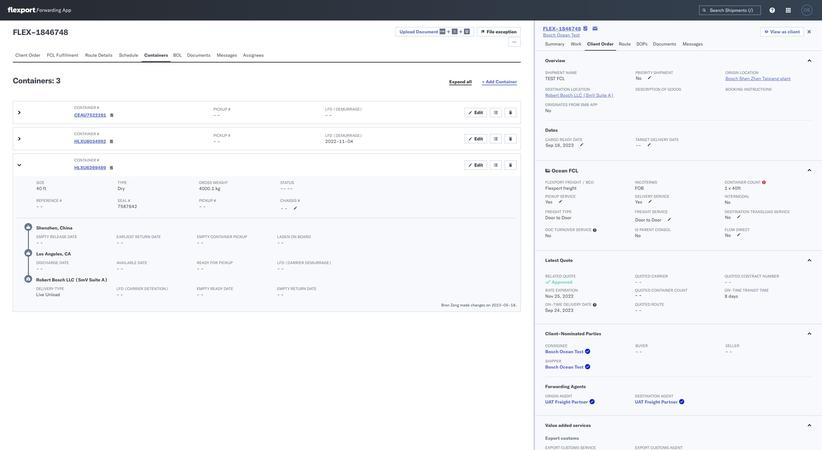 Task type: locate. For each thing, give the bounding box(es) containing it.
upload
[[400, 29, 415, 35]]

0 vertical spatial a)
[[608, 92, 614, 98]]

25,
[[554, 294, 561, 300]]

pickup inside ready for pickup - -
[[219, 261, 233, 266]]

0 vertical spatial on-
[[725, 288, 733, 293]]

2 flexport from the top
[[545, 186, 562, 191]]

0 vertical spatial documents
[[653, 41, 676, 47]]

0 horizontal spatial (carrier
[[125, 287, 143, 292]]

container count
[[725, 180, 761, 185]]

quoted left carrier
[[635, 274, 651, 279]]

0 horizontal spatial on
[[291, 235, 297, 240]]

no down intermodal
[[725, 200, 731, 206]]

llc inside destination location robert bosch llc (smv suite a)
[[574, 92, 582, 98]]

app
[[62, 7, 71, 13], [590, 102, 597, 107]]

1 vertical spatial app
[[590, 102, 597, 107]]

os
[[804, 8, 810, 13]]

delivery
[[651, 137, 668, 142], [564, 303, 581, 307]]

sep left the 24,
[[545, 308, 553, 314]]

1 horizontal spatial llc
[[574, 92, 582, 98]]

direct
[[736, 228, 750, 233]]

1 vertical spatial on
[[486, 303, 491, 308]]

type inside freight type door to door
[[562, 210, 572, 215]]

export
[[545, 436, 560, 442]]

zhen
[[751, 76, 761, 82]]

empty down lfd (carrier demurrage) - -
[[277, 287, 290, 292]]

date inside empty release date - -
[[68, 235, 77, 240]]

messages left assignees
[[217, 52, 237, 58]]

0 vertical spatial location
[[740, 70, 759, 75]]

1 horizontal spatial a)
[[608, 92, 614, 98]]

latest quote
[[545, 258, 573, 264]]

on left 2023-
[[486, 303, 491, 308]]

0 vertical spatial order
[[601, 41, 614, 47]]

1
[[725, 186, 728, 191]]

time up days
[[733, 288, 742, 293]]

empty
[[36, 235, 49, 240], [197, 235, 210, 240], [197, 287, 209, 292], [277, 287, 290, 292]]

1 horizontal spatial time
[[733, 288, 742, 293]]

0 vertical spatial destination
[[545, 87, 570, 92]]

2 container # from the top
[[74, 132, 99, 136]]

0 vertical spatial type
[[562, 210, 572, 215]]

7587642
[[118, 204, 137, 210]]

partner down agents
[[572, 400, 588, 406]]

containers button
[[142, 49, 171, 62]]

ocean up flexport freight / bco flexport freight
[[552, 168, 568, 174]]

uat freight partner down origin agent
[[545, 400, 588, 406]]

freight left the /
[[565, 180, 581, 185]]

pickup inside the empty container pickup - -
[[233, 235, 247, 240]]

1 horizontal spatial agent
[[661, 394, 674, 399]]

return inside earliest return date - -
[[135, 235, 150, 240]]

expand all
[[449, 79, 472, 85]]

ocean down 'flex-1846748' link
[[557, 32, 570, 38]]

0 vertical spatial 2023
[[563, 143, 574, 148]]

on- down nov
[[545, 303, 553, 307]]

type up unload
[[55, 287, 64, 292]]

route inside route details button
[[85, 52, 97, 58]]

2023 down cargo ready date
[[563, 143, 574, 148]]

containers: 3
[[13, 76, 60, 85]]

uat down the destination agent
[[635, 400, 644, 406]]

3 container # from the top
[[74, 158, 99, 163]]

sep down the cargo
[[546, 143, 553, 148]]

location for llc
[[571, 87, 590, 92]]

messages for right messages button
[[683, 41, 703, 47]]

documents button up overview "button"
[[651, 38, 680, 51]]

date for target delivery date
[[669, 137, 679, 142]]

to up turnover
[[556, 215, 560, 221]]

origin agent
[[545, 394, 572, 399]]

lfd inside lfd (carrier demurrage) - -
[[277, 261, 284, 266]]

contract
[[741, 274, 762, 279]]

1 vertical spatial location
[[571, 87, 590, 92]]

bosch ocean test for consignee
[[545, 349, 584, 355]]

1 x 40ft
[[725, 186, 741, 191]]

service up service
[[654, 194, 669, 199]]

uat freight partner link down origin agent
[[545, 400, 596, 406]]

1 horizontal spatial (carrier
[[285, 261, 304, 266]]

lfd inside lfd (carrier detention) - -
[[116, 287, 124, 292]]

0 horizontal spatial origin
[[545, 394, 559, 399]]

destination inside destination location robert bosch llc (smv suite a)
[[545, 87, 570, 92]]

lfd inside lfd (demurrage) 2022-11-04
[[325, 133, 332, 138]]

pickup for -
[[219, 261, 233, 266]]

origin for origin agent
[[545, 394, 559, 399]]

file
[[487, 29, 495, 35]]

uat freight partner link for destination
[[635, 400, 686, 406]]

edit for - -
[[474, 110, 483, 116]]

lfd (demurrage) 2022-11-04
[[325, 133, 362, 145]]

partner for origin agent
[[572, 400, 588, 406]]

1 vertical spatial pickup # - -
[[213, 133, 230, 145]]

route inside route button
[[619, 41, 631, 47]]

empty for empty release date - -
[[36, 235, 49, 240]]

2 vertical spatial bosch ocean test
[[545, 365, 584, 371]]

quoted inside quoted route - -
[[635, 303, 651, 307]]

sep 16, 2023
[[546, 143, 574, 148]]

1 vertical spatial sep
[[545, 308, 553, 314]]

0 horizontal spatial location
[[571, 87, 590, 92]]

on-time transit time 8 days
[[725, 288, 769, 300]]

fcl inside shipment name test fcl
[[557, 76, 565, 82]]

40
[[36, 186, 42, 192]]

2023-
[[492, 303, 504, 308]]

destination agent
[[635, 394, 674, 399]]

sep 24, 2023
[[545, 308, 574, 314]]

delivery for delivery service
[[635, 194, 653, 199]]

0 horizontal spatial container
[[211, 235, 232, 240]]

order
[[601, 41, 614, 47], [29, 52, 40, 58]]

agent up value added services button on the right bottom of page
[[661, 394, 674, 399]]

(demurrage) inside lfd (demurrage) - -
[[333, 107, 362, 112]]

forwarding for forwarding agents
[[545, 384, 570, 390]]

ocean fcl
[[552, 168, 578, 174]]

return inside the empty return date - -
[[291, 287, 306, 292]]

empty for empty return date - -
[[277, 287, 290, 292]]

empty inside empty ready date - -
[[197, 287, 209, 292]]

llc up from
[[574, 92, 582, 98]]

service right transload
[[774, 210, 790, 215]]

container # up hlxu6269489
[[74, 158, 99, 163]]

location inside origin location bosch shen zhen taixiang plant
[[740, 70, 759, 75]]

1 horizontal spatial 1846748
[[559, 25, 581, 32]]

freight down pickup service
[[545, 210, 561, 215]]

0 vertical spatial client
[[587, 41, 600, 47]]

approved
[[552, 280, 573, 286]]

1 edit button from the top
[[464, 108, 487, 118]]

service down flexport freight / bco flexport freight
[[560, 194, 576, 199]]

1 horizontal spatial robert
[[545, 92, 559, 98]]

empty inside the empty return date - -
[[277, 287, 290, 292]]

2 horizontal spatial destination
[[725, 210, 750, 215]]

transit
[[743, 288, 759, 293]]

2 edit button from the top
[[464, 134, 487, 144]]

route left sops
[[619, 41, 631, 47]]

ready
[[560, 137, 572, 142], [210, 287, 223, 292]]

bco
[[586, 180, 594, 185]]

zeng
[[451, 303, 459, 308]]

2 vertical spatial edit
[[474, 163, 483, 168]]

0 horizontal spatial delivery
[[36, 287, 54, 292]]

edit button
[[464, 108, 487, 118], [464, 134, 487, 144], [464, 161, 487, 170]]

1 vertical spatial 2023
[[562, 308, 574, 314]]

delivery inside delivery type live unload
[[36, 287, 54, 292]]

messages up overview "button"
[[683, 41, 703, 47]]

freight up pickup service
[[563, 186, 577, 191]]

bosch ocean test link up summary
[[543, 32, 580, 38]]

(smv inside destination location robert bosch llc (smv suite a)
[[583, 92, 595, 98]]

0 vertical spatial (carrier
[[285, 261, 304, 266]]

bosch ocean test link down shipper on the right of page
[[545, 365, 592, 371]]

(demurrage) up 04
[[333, 133, 362, 138]]

1 uat freight partner link from the left
[[545, 400, 596, 406]]

on inside laden on board - -
[[291, 235, 297, 240]]

1 uat freight partner from the left
[[545, 400, 588, 406]]

client order down flex
[[15, 52, 40, 58]]

to
[[556, 215, 560, 221], [646, 217, 650, 223]]

yes for pickup
[[546, 199, 553, 205]]

release
[[50, 235, 67, 240]]

empty return date - -
[[277, 287, 317, 298]]

partner
[[572, 400, 588, 406], [661, 400, 678, 406]]

--
[[636, 143, 641, 148]]

freight up door to door
[[635, 210, 651, 215]]

freight inside freight type door to door
[[545, 210, 561, 215]]

1 horizontal spatial client order button
[[585, 38, 616, 51]]

1 vertical spatial flexport
[[545, 186, 562, 191]]

bosch ocean test link down consignee
[[545, 349, 592, 356]]

ready for cargo ready date
[[560, 137, 572, 142]]

0 vertical spatial pickup
[[233, 235, 247, 240]]

quoted carrier - -
[[635, 274, 668, 286]]

0 horizontal spatial llc
[[66, 277, 74, 283]]

count down latest quote button
[[674, 288, 688, 293]]

route
[[619, 41, 631, 47], [85, 52, 97, 58]]

destination for robert
[[545, 87, 570, 92]]

route left details
[[85, 52, 97, 58]]

container # for ceau7522281
[[74, 105, 99, 110]]

count
[[748, 180, 761, 185], [674, 288, 688, 293]]

0 horizontal spatial uat
[[545, 400, 554, 406]]

1 vertical spatial forwarding
[[545, 384, 570, 390]]

1 horizontal spatial uat
[[635, 400, 644, 406]]

container for quoted container count - -
[[652, 288, 673, 293]]

pickup # - - for - -
[[213, 107, 230, 118]]

1 horizontal spatial location
[[740, 70, 759, 75]]

1 vertical spatial on-
[[545, 303, 553, 307]]

test down client-nominated parties
[[575, 349, 584, 355]]

container inside quoted container count - -
[[652, 288, 673, 293]]

no down originates
[[545, 108, 551, 114]]

1 horizontal spatial container
[[652, 288, 673, 293]]

order left route button
[[601, 41, 614, 47]]

uat for destination
[[635, 400, 644, 406]]

lfd for -
[[325, 107, 332, 112]]

flexport freight / bco flexport freight
[[545, 180, 594, 191]]

service
[[652, 210, 668, 215]]

empty inside empty release date - -
[[36, 235, 49, 240]]

no down priority
[[636, 75, 642, 81]]

los
[[36, 251, 44, 257]]

0 horizontal spatial (smv
[[75, 277, 88, 283]]

uat down origin agent
[[545, 400, 554, 406]]

sep
[[546, 143, 553, 148], [545, 308, 553, 314]]

0 vertical spatial return
[[135, 235, 150, 240]]

1 vertical spatial bosch ocean test link
[[545, 349, 592, 356]]

no inside intermodal no
[[725, 200, 731, 206]]

1 vertical spatial destination
[[725, 210, 750, 215]]

empty down ready for pickup - -
[[197, 287, 209, 292]]

type inside delivery type live unload
[[55, 287, 64, 292]]

0 vertical spatial suite
[[596, 92, 607, 98]]

forwarding up origin agent
[[545, 384, 570, 390]]

client order
[[587, 41, 614, 47], [15, 52, 40, 58]]

time for on-time delivery date
[[553, 303, 563, 307]]

added
[[559, 423, 572, 429]]

shen
[[739, 76, 750, 82]]

0 horizontal spatial time
[[553, 303, 563, 307]]

1 horizontal spatial partner
[[661, 400, 678, 406]]

container down carrier
[[652, 288, 673, 293]]

messages button
[[680, 38, 706, 51], [214, 49, 241, 62]]

date inside empty ready date - -
[[224, 287, 233, 292]]

parent
[[640, 228, 654, 233]]

from
[[569, 102, 580, 107]]

door up is
[[635, 217, 645, 223]]

1 vertical spatial (demurrage)
[[333, 133, 362, 138]]

location for zhen
[[740, 70, 759, 75]]

on- inside on-time transit time 8 days
[[725, 288, 733, 293]]

quoted inside quoted container count - -
[[635, 288, 651, 293]]

robert up delivery type live unload
[[36, 277, 51, 283]]

client down flex
[[15, 52, 28, 58]]

test
[[545, 76, 556, 82]]

0 vertical spatial container #
[[74, 105, 99, 110]]

ready inside empty ready date - -
[[210, 287, 223, 292]]

edit button for 2022-11-04
[[464, 134, 487, 144]]

order down the flex - 1846748
[[29, 52, 40, 58]]

1 horizontal spatial documents
[[653, 41, 676, 47]]

ocean inside ocean fcl button
[[552, 168, 568, 174]]

0 vertical spatial container
[[211, 235, 232, 240]]

delivery up the live
[[36, 287, 54, 292]]

delivery
[[635, 194, 653, 199], [36, 287, 54, 292]]

time up the 24,
[[553, 303, 563, 307]]

2 (demurrage) from the top
[[333, 133, 362, 138]]

container # for hlxu8034992
[[74, 132, 99, 136]]

on right laden at the bottom
[[291, 235, 297, 240]]

agent for destination agent
[[661, 394, 674, 399]]

1 uat from the left
[[545, 400, 554, 406]]

bosch inside destination location robert bosch llc (smv suite a)
[[560, 92, 573, 98]]

pickup for date
[[233, 235, 247, 240]]

yes for delivery
[[635, 199, 642, 205]]

llc down discharge date - -
[[66, 277, 74, 283]]

client order right work button
[[587, 41, 614, 47]]

container inside the empty container pickup - -
[[211, 235, 232, 240]]

(demurrage) for -
[[333, 107, 362, 112]]

quoted route - -
[[635, 303, 664, 314]]

type down pickup service
[[562, 210, 572, 215]]

freight down origin agent
[[555, 400, 571, 406]]

freight down the destination agent
[[645, 400, 660, 406]]

0 horizontal spatial client order
[[15, 52, 40, 58]]

date inside the empty return date - -
[[307, 287, 317, 292]]

0 horizontal spatial partner
[[572, 400, 588, 406]]

bran zeng made changes on 2023-05-18.
[[441, 303, 517, 308]]

no inside "is parent consol no"
[[635, 233, 641, 239]]

2023 for sep 16, 2023
[[563, 143, 574, 148]]

1 partner from the left
[[572, 400, 588, 406]]

(demurrage) up lfd (demurrage) 2022-11-04
[[333, 107, 362, 112]]

test up agents
[[575, 365, 584, 371]]

count up intermodal
[[748, 180, 761, 185]]

on-
[[725, 288, 733, 293], [545, 303, 553, 307]]

2 vertical spatial bosch ocean test link
[[545, 365, 592, 371]]

1 edit from the top
[[474, 110, 483, 116]]

date for empty ready date - -
[[224, 287, 233, 292]]

container inside button
[[496, 79, 517, 85]]

messages button up overview "button"
[[680, 38, 706, 51]]

1 horizontal spatial to
[[646, 217, 650, 223]]

uat freight partner down the destination agent
[[635, 400, 678, 406]]

container up "ceau7522281"
[[74, 105, 96, 110]]

location up robert bosch llc (smv suite a) link
[[571, 87, 590, 92]]

cargo
[[545, 137, 559, 142]]

forwarding up the flex - 1846748
[[37, 7, 61, 13]]

bosch ocean test for shipper
[[545, 365, 584, 371]]

origin inside origin location bosch shen zhen taixiang plant
[[726, 70, 739, 75]]

1 vertical spatial origin
[[545, 394, 559, 399]]

nominated
[[561, 331, 585, 337]]

freight
[[545, 210, 561, 215], [635, 210, 651, 215], [555, 400, 571, 406], [645, 400, 660, 406]]

uat freight partner link for origin
[[545, 400, 596, 406]]

date for earliest return date - -
[[151, 235, 161, 240]]

time right transit at the right bottom
[[760, 288, 769, 293]]

1 container # from the top
[[74, 105, 99, 110]]

documents button
[[651, 38, 680, 51], [185, 49, 214, 62]]

quoted down quoted carrier - -
[[635, 288, 651, 293]]

forwarding for forwarding app
[[37, 7, 61, 13]]

count inside quoted container count - -
[[674, 288, 688, 293]]

24,
[[554, 308, 561, 314]]

incoterms fob
[[635, 180, 657, 191]]

lfd inside lfd (demurrage) - -
[[325, 107, 332, 112]]

1846748 down forwarding app
[[36, 27, 68, 37]]

destination
[[545, 87, 570, 92], [725, 210, 750, 215], [635, 394, 660, 399]]

0 horizontal spatial destination
[[545, 87, 570, 92]]

documents right bol button
[[187, 52, 210, 58]]

number
[[763, 274, 779, 279]]

partner down the destination agent
[[661, 400, 678, 406]]

2 edit from the top
[[474, 136, 483, 142]]

2 agent from the left
[[661, 394, 674, 399]]

container for hlxu8034992
[[74, 132, 96, 136]]

service
[[560, 194, 576, 199], [654, 194, 669, 199], [774, 210, 790, 215], [576, 228, 592, 233]]

1 horizontal spatial ready
[[560, 137, 572, 142]]

client-nominated parties button
[[535, 325, 822, 344]]

documents up overview "button"
[[653, 41, 676, 47]]

origin down forwarding agents
[[545, 394, 559, 399]]

0 vertical spatial pickup # - -
[[213, 107, 230, 118]]

shenzhen,
[[36, 225, 59, 231]]

0 horizontal spatial messages
[[217, 52, 237, 58]]

empty ready date - -
[[197, 287, 233, 298]]

1 flexport from the top
[[545, 180, 564, 185]]

container up 40ft on the top right of page
[[725, 180, 747, 185]]

location inside destination location robert bosch llc (smv suite a)
[[571, 87, 590, 92]]

0 vertical spatial delivery
[[651, 137, 668, 142]]

2023 for sep 24, 2023
[[562, 308, 574, 314]]

1 agent from the left
[[560, 394, 572, 399]]

(carrier left detention)
[[125, 287, 143, 292]]

0 horizontal spatial a)
[[101, 277, 107, 283]]

0 vertical spatial robert
[[545, 92, 559, 98]]

fcl left fulfillment
[[47, 52, 55, 58]]

agent down forwarding agents
[[560, 394, 572, 399]]

(demurrage) inside lfd (demurrage) 2022-11-04
[[333, 133, 362, 138]]

date inside earliest return date - -
[[151, 235, 161, 240]]

1 yes from the left
[[546, 199, 553, 205]]

service right turnover
[[576, 228, 592, 233]]

1 horizontal spatial destination
[[635, 394, 660, 399]]

1 (demurrage) from the top
[[333, 107, 362, 112]]

(carrier inside lfd (carrier demurrage) - -
[[285, 261, 304, 266]]

route button
[[616, 38, 634, 51]]

05-
[[504, 303, 511, 308]]

container # for hlxu6269489
[[74, 158, 99, 163]]

0 horizontal spatial forwarding
[[37, 7, 61, 13]]

/
[[582, 180, 585, 185]]

2 uat from the left
[[635, 400, 644, 406]]

test up work
[[571, 32, 580, 38]]

2 partner from the left
[[661, 400, 678, 406]]

return right earliest
[[135, 235, 150, 240]]

yes down pickup service
[[546, 199, 553, 205]]

1 horizontal spatial on-
[[725, 288, 733, 293]]

bran
[[441, 303, 450, 308]]

delivery right target
[[651, 137, 668, 142]]

available date - -
[[117, 261, 147, 272]]

booking instructions
[[726, 87, 772, 92]]

client right work button
[[587, 41, 600, 47]]

return for earliest return date - -
[[135, 235, 150, 240]]

(carrier inside lfd (carrier detention) - -
[[125, 287, 143, 292]]

on
[[291, 235, 297, 240], [486, 303, 491, 308]]

0 vertical spatial edit button
[[464, 108, 487, 118]]

return down lfd (carrier demurrage) - -
[[291, 287, 306, 292]]

0 horizontal spatial type
[[55, 287, 64, 292]]

0 vertical spatial (smv
[[583, 92, 595, 98]]

origin up booking
[[726, 70, 739, 75]]

ready up sep 16, 2023
[[560, 137, 572, 142]]

quoted for quoted contract number - - rate expiration nov 25, 2022
[[725, 274, 740, 279]]

uat freight partner for origin
[[545, 400, 588, 406]]

1 vertical spatial robert
[[36, 277, 51, 283]]

customs
[[561, 436, 579, 442]]

2 horizontal spatial fcl
[[569, 168, 578, 174]]

0 horizontal spatial agent
[[560, 394, 572, 399]]

fcl down shipment
[[557, 76, 565, 82]]

value added services
[[545, 423, 591, 429]]

2 uat freight partner from the left
[[635, 400, 678, 406]]

0 horizontal spatial route
[[85, 52, 97, 58]]

partner for destination agent
[[661, 400, 678, 406]]

(carrier for lfd (carrier detention) - -
[[125, 287, 143, 292]]

empty inside the empty container pickup - -
[[197, 235, 210, 240]]

container # up hlxu8034992 on the top of the page
[[74, 132, 99, 136]]

door down service
[[652, 217, 662, 223]]

1 horizontal spatial messages
[[683, 41, 703, 47]]

1 horizontal spatial uat freight partner link
[[635, 400, 686, 406]]

quoted inside quoted contract number - - rate expiration nov 25, 2022
[[725, 274, 740, 279]]

0 vertical spatial count
[[748, 180, 761, 185]]

0 vertical spatial freight
[[565, 180, 581, 185]]

uat freight partner for destination
[[635, 400, 678, 406]]

quoted inside quoted carrier - -
[[635, 274, 651, 279]]

documents button right bol
[[185, 49, 214, 62]]

2 yes from the left
[[635, 199, 642, 205]]

goods
[[668, 87, 681, 92]]

origin
[[726, 70, 739, 75], [545, 394, 559, 399]]

1 horizontal spatial (smv
[[583, 92, 595, 98]]

a)
[[608, 92, 614, 98], [101, 277, 107, 283]]

1846748 up work
[[559, 25, 581, 32]]

0 horizontal spatial yes
[[546, 199, 553, 205]]

2 vertical spatial destination
[[635, 394, 660, 399]]

1 horizontal spatial forwarding
[[545, 384, 570, 390]]

1 vertical spatial container
[[652, 288, 673, 293]]

edit button for - -
[[464, 108, 487, 118]]

assignees
[[243, 52, 264, 58]]

chassis
[[280, 198, 297, 203]]

cargo ready date
[[545, 137, 583, 142]]

ready down ready for pickup - -
[[210, 287, 223, 292]]

1 vertical spatial container #
[[74, 132, 99, 136]]

type for live unload
[[55, 287, 64, 292]]

0 vertical spatial route
[[619, 41, 631, 47]]

1846748
[[559, 25, 581, 32], [36, 27, 68, 37]]

2 vertical spatial edit button
[[464, 161, 487, 170]]

quoted left route
[[635, 303, 651, 307]]

0 horizontal spatial on-
[[545, 303, 553, 307]]

expiration
[[556, 288, 578, 293]]

on- up 8
[[725, 288, 733, 293]]

seal
[[118, 198, 127, 203]]

2 uat freight partner link from the left
[[635, 400, 686, 406]]

fcl up flexport freight / bco flexport freight
[[569, 168, 578, 174]]

container right add
[[496, 79, 517, 85]]

delivery service
[[635, 194, 669, 199]]



Task type: vqa. For each thing, say whether or not it's contained in the screenshot.


Task type: describe. For each thing, give the bounding box(es) containing it.
assignees button
[[241, 49, 268, 62]]

bosch down consignee
[[545, 349, 559, 355]]

1 vertical spatial freight
[[563, 186, 577, 191]]

add
[[486, 79, 495, 85]]

bosch ocean test link for consignee
[[545, 349, 592, 356]]

0 horizontal spatial client order button
[[13, 49, 44, 62]]

date inside available date - -
[[138, 261, 147, 266]]

on- for on-time delivery date
[[545, 303, 553, 307]]

date inside discharge date - -
[[59, 261, 69, 266]]

1 vertical spatial documents
[[187, 52, 210, 58]]

type
[[118, 180, 127, 185]]

test for consignee
[[575, 349, 584, 355]]

schedule button
[[117, 49, 142, 62]]

dry
[[118, 186, 125, 192]]

delivery type live unload
[[36, 287, 64, 298]]

1 vertical spatial a)
[[101, 277, 107, 283]]

value
[[545, 423, 557, 429]]

lfd (demurrage) - -
[[325, 107, 362, 118]]

0 horizontal spatial documents button
[[185, 49, 214, 62]]

booking
[[726, 87, 743, 92]]

messages for leftmost messages button
[[217, 52, 237, 58]]

1 horizontal spatial client order
[[587, 41, 614, 47]]

quoted for quoted route - -
[[635, 303, 651, 307]]

destination location robert bosch llc (smv suite a)
[[545, 87, 614, 98]]

0 horizontal spatial fcl
[[47, 52, 55, 58]]

export customs
[[545, 436, 579, 442]]

3 edit from the top
[[474, 163, 483, 168]]

sep for sep 16, 2023
[[546, 143, 553, 148]]

intermodal no
[[725, 194, 749, 206]]

2 vertical spatial pickup # - -
[[199, 198, 216, 210]]

date for cargo ready date
[[573, 137, 583, 142]]

bosch down shipper on the right of page
[[545, 365, 559, 371]]

shipper
[[545, 359, 561, 364]]

door up doc
[[545, 215, 555, 221]]

container for empty container pickup - -
[[211, 235, 232, 240]]

container for ceau7522281
[[74, 105, 96, 110]]

pickup # - - for 2022-11-04
[[213, 133, 230, 145]]

latest
[[545, 258, 559, 264]]

bol button
[[171, 49, 185, 62]]

x
[[729, 186, 731, 191]]

lfd for detention)
[[116, 287, 124, 292]]

destination transload service
[[725, 210, 790, 215]]

0 horizontal spatial 1846748
[[36, 27, 68, 37]]

status
[[280, 180, 294, 185]]

container for hlxu6269489
[[74, 158, 96, 163]]

no down doc
[[545, 233, 551, 239]]

0 horizontal spatial delivery
[[564, 303, 581, 307]]

11-
[[339, 139, 348, 145]]

a) inside destination location robert bosch llc (smv suite a)
[[608, 92, 614, 98]]

destination for service
[[725, 210, 750, 215]]

bosch ocean test link for shipper
[[545, 365, 592, 371]]

(demurrage) for 11-
[[333, 133, 362, 138]]

containers:
[[13, 76, 54, 85]]

shipment name test fcl
[[545, 70, 577, 82]]

view as client button
[[760, 27, 804, 37]]

sep for sep 24, 2023
[[545, 308, 553, 314]]

seller
[[726, 344, 739, 349]]

expand all button
[[445, 77, 476, 87]]

on- for on-time transit time 8 days
[[725, 288, 733, 293]]

type for door to door
[[562, 210, 572, 215]]

ocean down shipper on the right of page
[[560, 365, 574, 371]]

is parent consol no
[[635, 228, 671, 239]]

robert bosch llc (smv suite a) link
[[545, 92, 614, 98]]

0 vertical spatial test
[[571, 32, 580, 38]]

door up turnover
[[562, 215, 571, 221]]

route for route details
[[85, 52, 97, 58]]

quoted for quoted container count - -
[[635, 288, 651, 293]]

uat for origin
[[545, 400, 554, 406]]

for
[[210, 261, 218, 266]]

bosch inside origin location bosch shen zhen taixiang plant
[[726, 76, 738, 82]]

0 horizontal spatial app
[[62, 7, 71, 13]]

name
[[566, 70, 577, 75]]

freight type door to door
[[545, 210, 572, 221]]

view
[[770, 29, 781, 35]]

bol
[[173, 52, 182, 58]]

1 horizontal spatial documents button
[[651, 38, 680, 51]]

of
[[662, 87, 667, 92]]

instructions
[[744, 87, 772, 92]]

changes
[[471, 303, 485, 308]]

plant
[[780, 76, 791, 82]]

lfd for demurrage)
[[277, 261, 284, 266]]

unload
[[45, 292, 60, 298]]

is
[[635, 228, 639, 233]]

1 horizontal spatial delivery
[[651, 137, 668, 142]]

china
[[60, 225, 72, 231]]

1 vertical spatial llc
[[66, 277, 74, 283]]

pickup service
[[545, 194, 576, 199]]

empty container pickup - -
[[197, 235, 247, 246]]

flexport. image
[[8, 7, 37, 13]]

robert inside destination location robert bosch llc (smv suite a)
[[545, 92, 559, 98]]

lfd for 2022-
[[325, 133, 332, 138]]

1 horizontal spatial client
[[587, 41, 600, 47]]

1 horizontal spatial on
[[486, 303, 491, 308]]

3 edit button from the top
[[464, 161, 487, 170]]

agent for origin agent
[[560, 394, 572, 399]]

Search Shipments (/) text field
[[699, 5, 761, 15]]

suite inside destination location robert bosch llc (smv suite a)
[[596, 92, 607, 98]]

ocean down consignee
[[560, 349, 574, 355]]

1 vertical spatial suite
[[89, 277, 100, 283]]

target delivery date
[[635, 137, 679, 142]]

seller - -
[[726, 344, 739, 355]]

origin for origin location bosch shen zhen taixiang plant
[[726, 70, 739, 75]]

flex
[[13, 27, 31, 37]]

hlxu6269489
[[74, 165, 106, 171]]

origin location bosch shen zhen taixiang plant
[[726, 70, 791, 82]]

hlxu8034992
[[74, 139, 106, 145]]

demurrage)
[[305, 261, 332, 266]]

dates
[[545, 127, 558, 133]]

details
[[98, 52, 113, 58]]

carrier
[[652, 274, 668, 279]]

services
[[573, 423, 591, 429]]

app inside originates from smb app no
[[590, 102, 597, 107]]

description of goods
[[635, 87, 681, 92]]

1 vertical spatial (smv
[[75, 277, 88, 283]]

no up flow
[[725, 215, 731, 221]]

agents
[[571, 384, 586, 390]]

no down flow
[[725, 233, 731, 239]]

empty for empty container pickup - -
[[197, 235, 210, 240]]

earliest
[[117, 235, 134, 240]]

containers
[[144, 52, 168, 58]]

empty for empty ready date - -
[[197, 287, 209, 292]]

sops button
[[634, 38, 651, 51]]

gross weight 4000.1 kg
[[199, 180, 228, 192]]

3
[[56, 76, 60, 85]]

test for shipper
[[575, 365, 584, 371]]

2 vertical spatial fcl
[[569, 168, 578, 174]]

parties
[[586, 331, 601, 337]]

no inside originates from smb app no
[[545, 108, 551, 114]]

04
[[348, 139, 353, 145]]

to inside freight type door to door
[[556, 215, 560, 221]]

quoted for quoted carrier - -
[[635, 274, 651, 279]]

overview
[[545, 58, 565, 64]]

chassis #
[[280, 198, 300, 203]]

quote
[[563, 274, 576, 279]]

date for empty release date - -
[[68, 235, 77, 240]]

ocean fcl button
[[535, 161, 822, 180]]

18.
[[511, 303, 517, 308]]

delivery for delivery type live unload
[[36, 287, 54, 292]]

(carrier for lfd (carrier demurrage) - -
[[285, 261, 304, 266]]

date for empty return date - -
[[307, 287, 317, 292]]

view as client
[[770, 29, 800, 35]]

ft
[[43, 186, 46, 192]]

bosch down flex-
[[543, 32, 556, 38]]

2022
[[563, 294, 574, 300]]

2 horizontal spatial time
[[760, 288, 769, 293]]

lfd (carrier detention) - -
[[116, 287, 168, 298]]

fcl fulfillment button
[[44, 49, 83, 62]]

ceau7522281
[[74, 112, 106, 118]]

bosch up delivery type live unload
[[52, 277, 65, 283]]

summary button
[[543, 38, 568, 51]]

work button
[[568, 38, 585, 51]]

0 vertical spatial bosch ocean test
[[543, 32, 580, 38]]

summary
[[545, 41, 564, 47]]

available
[[117, 261, 137, 266]]

shipment
[[545, 70, 565, 75]]

1 horizontal spatial messages button
[[680, 38, 706, 51]]

# inside seal # 7587642
[[128, 198, 130, 203]]

return for empty return date - -
[[291, 287, 306, 292]]

1 vertical spatial order
[[29, 52, 40, 58]]

# inside reference # - -
[[60, 198, 62, 203]]

intermodal
[[725, 194, 749, 199]]

time for on-time transit time 8 days
[[733, 288, 742, 293]]

flex-1846748 link
[[543, 25, 581, 32]]

0 horizontal spatial client
[[15, 52, 28, 58]]

seal # 7587642
[[118, 198, 137, 210]]

4000.1
[[199, 186, 214, 192]]

1 vertical spatial client order
[[15, 52, 40, 58]]

1 horizontal spatial count
[[748, 180, 761, 185]]

ready for empty ready date - -
[[210, 287, 223, 292]]

latest quote button
[[535, 251, 822, 270]]

laden
[[277, 235, 290, 240]]

edit for 2022-11-04
[[474, 136, 483, 142]]

0 horizontal spatial messages button
[[214, 49, 241, 62]]

route for route
[[619, 41, 631, 47]]

0 vertical spatial bosch ocean test link
[[543, 32, 580, 38]]



